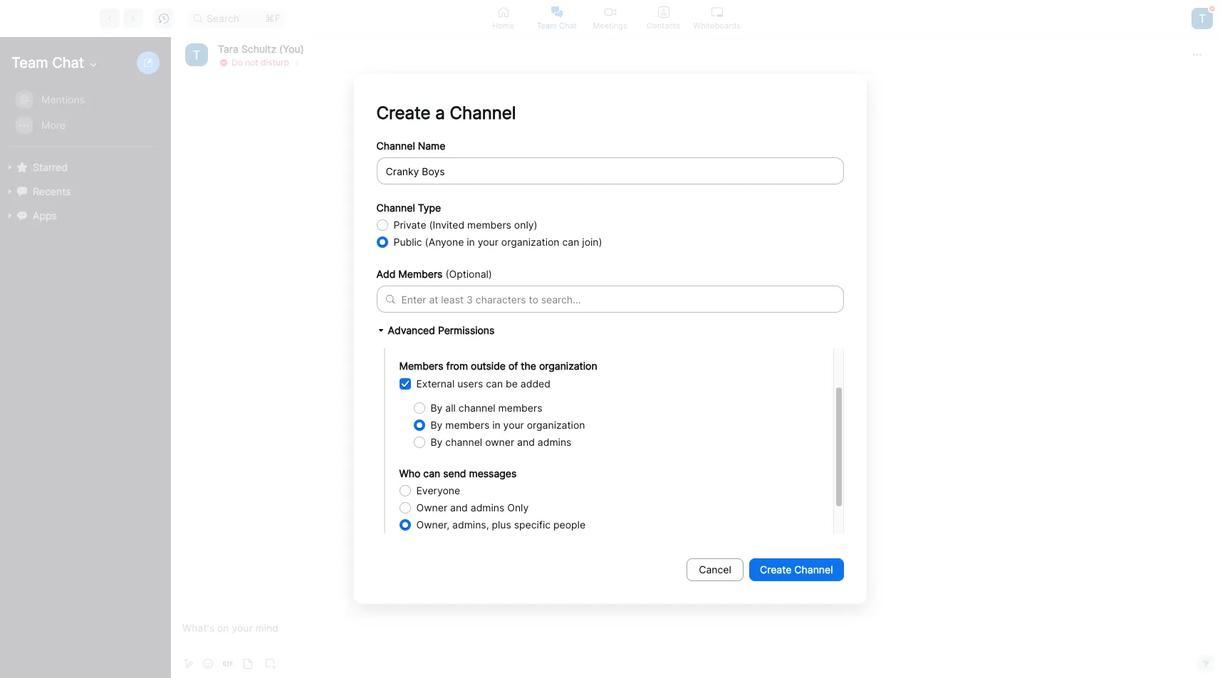 Task type: describe. For each thing, give the bounding box(es) containing it.
meetings
[[593, 20, 627, 30]]

By all channel members button
[[414, 403, 425, 414]]

channel inside "button"
[[795, 564, 833, 576]]

triangle right image
[[377, 326, 385, 335]]

specific
[[514, 519, 551, 531]]

0 vertical spatial members
[[399, 268, 443, 280]]

channel type
[[377, 202, 441, 214]]

members from outside of the organization
[[399, 360, 598, 372]]

2 vertical spatial members
[[446, 419, 490, 431]]

chevron right small image
[[293, 57, 301, 67]]

in for (anyone
[[467, 236, 475, 248]]

magnifier image
[[194, 14, 202, 22]]

do not disturb
[[232, 57, 289, 67]]

Channel Type, Public (Anyone in your organization can join) button
[[377, 237, 388, 248]]

by channel owner and admins image
[[414, 437, 425, 448]]

(invited
[[429, 219, 465, 231]]

public (anyone in your organization can join)
[[394, 236, 602, 248]]

search
[[207, 12, 239, 24]]

permissions
[[438, 324, 495, 336]]

not
[[245, 57, 258, 67]]

. external users can be added element
[[416, 376, 551, 393]]

whiteboards button
[[690, 0, 744, 36]]

(you)
[[279, 42, 304, 55]]

0 vertical spatial members
[[467, 219, 512, 231]]

create for create a channel
[[377, 103, 431, 123]]

users
[[458, 378, 483, 390]]

channel type, private (invited members only) image
[[377, 219, 388, 231]]

advanced permissions
[[388, 324, 495, 336]]

tree containing mentions
[[0, 86, 168, 242]]

organization for private (invited members only)
[[501, 236, 560, 248]]

home button
[[477, 0, 530, 36]]

by for by all channel members
[[431, 402, 443, 414]]

your for channel
[[503, 419, 524, 431]]

schultz
[[241, 42, 276, 55]]

Who can send message, Everyone button
[[399, 485, 411, 497]]

organization for by all channel members
[[527, 419, 585, 431]]

only
[[508, 502, 529, 514]]

team chat inside team chat button
[[537, 20, 577, 30]]

create channel
[[760, 564, 833, 576]]

enter
[[402, 293, 426, 305]]

name
[[418, 140, 446, 152]]

who can send message, owner, admins, plus specific people image
[[399, 520, 411, 531]]

by for by members in your organization
[[431, 419, 443, 431]]

owner
[[416, 502, 448, 514]]

at
[[429, 293, 438, 305]]

group containing mentions
[[0, 87, 164, 147]]

home
[[492, 20, 514, 30]]

mentions button
[[10, 88, 164, 112]]

video on image
[[605, 6, 616, 17]]

admins,
[[452, 519, 489, 531]]

enter at least 3 characters to search...
[[402, 293, 581, 305]]

1 horizontal spatial can
[[486, 378, 503, 390]]

option group for who can send messages
[[399, 483, 833, 534]]

By members in your organization button
[[414, 420, 425, 431]]

option group for channel type
[[377, 217, 844, 251]]

mentions
[[41, 93, 85, 105]]

Members from outside of the organization, external users can be added button
[[399, 378, 411, 390]]

0 vertical spatial do not disturb image
[[1210, 5, 1215, 11]]

1 vertical spatial and
[[450, 502, 468, 514]]

only)
[[514, 219, 538, 231]]

plus
[[492, 519, 511, 531]]

1 horizontal spatial and
[[517, 436, 535, 448]]

cancel button
[[687, 559, 744, 581]]

more
[[41, 119, 66, 131]]

owner,
[[416, 519, 450, 531]]

by for by channel owner and admins
[[431, 436, 443, 448]]

people
[[554, 519, 586, 531]]

triangle right image
[[377, 326, 385, 335]]

external users can be added
[[416, 378, 551, 390]]

who can send message, everyone image
[[399, 485, 411, 497]]

be
[[506, 378, 518, 390]]

0 vertical spatial can
[[563, 236, 580, 248]]

Who can send message, Owner, admins, plus specific people button
[[399, 520, 411, 531]]



Task type: vqa. For each thing, say whether or not it's contained in the screenshot.
View Current Plan link
no



Task type: locate. For each thing, give the bounding box(es) containing it.
team chat up the mentions
[[11, 54, 84, 71]]

2 horizontal spatial can
[[563, 236, 580, 248]]

and down by members in your organization on the bottom left
[[517, 436, 535, 448]]

least
[[441, 293, 464, 305]]

0 vertical spatial admins
[[538, 436, 572, 448]]

outside
[[471, 360, 506, 372]]

0 vertical spatial chat
[[559, 20, 577, 30]]

chat inside team chat button
[[559, 20, 577, 30]]

by right by channel owner and admins image
[[431, 436, 443, 448]]

1 horizontal spatial admins
[[538, 436, 572, 448]]

team right home
[[537, 20, 557, 30]]

everyone
[[416, 485, 460, 497]]

chevron right small image
[[293, 59, 301, 67]]

create a channel
[[377, 103, 516, 123]]

your up the by channel owner and admins
[[503, 419, 524, 431]]

2 vertical spatial option group
[[399, 483, 833, 534]]

chat
[[559, 20, 577, 30], [52, 54, 84, 71]]

in up owner
[[492, 419, 501, 431]]

1 horizontal spatial in
[[492, 419, 501, 431]]

1 vertical spatial chat
[[52, 54, 84, 71]]

characters
[[476, 293, 526, 305]]

2 vertical spatial by
[[431, 436, 443, 448]]

in for members
[[492, 419, 501, 431]]

added
[[521, 378, 551, 390]]

channel
[[450, 103, 516, 123], [377, 140, 415, 152], [377, 202, 415, 214], [795, 564, 833, 576]]

by
[[431, 402, 443, 414], [431, 419, 443, 431], [431, 436, 443, 448]]

(optional)
[[446, 268, 492, 280]]

1 vertical spatial admins
[[471, 502, 505, 514]]

admins up "owner, admins, plus specific people"
[[471, 502, 505, 514]]

members down all
[[446, 419, 490, 431]]

0 vertical spatial team
[[537, 20, 557, 30]]

1 vertical spatial team chat
[[11, 54, 84, 71]]

members up public (anyone in your organization can join) at the top
[[467, 219, 512, 231]]

1 horizontal spatial chat
[[559, 20, 577, 30]]

team chat button
[[530, 0, 584, 36]]

type
[[418, 202, 441, 214]]

and
[[517, 436, 535, 448], [450, 502, 468, 514]]

channel down . external users can be added element
[[459, 402, 496, 414]]

and up admins,
[[450, 502, 468, 514]]

who
[[399, 468, 421, 480]]

1 vertical spatial option group
[[414, 400, 833, 451]]

organization up the added
[[539, 360, 598, 372]]

create
[[377, 103, 431, 123], [760, 564, 792, 576]]

0 horizontal spatial chat
[[52, 54, 84, 71]]

owner and admins only
[[416, 502, 529, 514]]

do not disturb image
[[1210, 5, 1215, 11], [220, 59, 227, 66]]

who can send message, owner and admins only image
[[399, 502, 411, 514]]

profile contact image
[[658, 6, 669, 17], [658, 6, 669, 17]]

By channel owner and admins button
[[414, 437, 425, 448]]

0 vertical spatial your
[[478, 236, 499, 248]]

disturb
[[261, 57, 289, 67]]

0 horizontal spatial do not disturb image
[[220, 59, 227, 66]]

chat left meetings
[[559, 20, 577, 30]]

tara
[[218, 42, 239, 55]]

0 vertical spatial organization
[[501, 236, 560, 248]]

2 vertical spatial can
[[423, 468, 441, 480]]

screenshot image
[[266, 659, 276, 669], [266, 659, 276, 669]]

channel name
[[377, 140, 446, 152]]

contacts
[[647, 20, 680, 30]]

1 vertical spatial do not disturb image
[[220, 59, 227, 66]]

do not disturb image
[[1210, 5, 1215, 11], [220, 59, 227, 66]]

admins down by members in your organization on the bottom left
[[538, 436, 572, 448]]

cancel
[[699, 564, 732, 576]]

2 by from the top
[[431, 419, 443, 431]]

team chat
[[537, 20, 577, 30], [11, 54, 84, 71]]

members up external
[[399, 360, 444, 372]]

organization down only)
[[501, 236, 560, 248]]

by channel owner and admins
[[431, 436, 572, 448]]

video on image
[[605, 6, 616, 17]]

0 vertical spatial option group
[[377, 217, 844, 251]]

option group containing by all channel members
[[414, 400, 833, 451]]

send
[[443, 468, 466, 480]]

option group
[[377, 217, 844, 251], [414, 400, 833, 451], [399, 483, 833, 534]]

by left all
[[431, 402, 443, 414]]

add
[[377, 268, 396, 280]]

the
[[521, 360, 536, 372]]

in down the private (invited members only)
[[467, 236, 475, 248]]

(anyone
[[425, 236, 464, 248]]

of
[[509, 360, 518, 372]]

group
[[0, 87, 164, 147]]

meetings button
[[584, 0, 637, 36]]

tree
[[0, 86, 168, 242]]

create for create channel
[[760, 564, 792, 576]]

None text field
[[402, 292, 404, 307]]

new image
[[144, 58, 152, 67], [144, 58, 152, 67]]

team inside button
[[537, 20, 557, 30]]

can
[[563, 236, 580, 248], [486, 378, 503, 390], [423, 468, 441, 480]]

members up enter
[[399, 268, 443, 280]]

1 vertical spatial channel
[[446, 436, 483, 448]]

1 vertical spatial create
[[760, 564, 792, 576]]

search...
[[541, 293, 581, 305]]

3
[[467, 293, 473, 305]]

more button
[[10, 113, 164, 138]]

do
[[232, 57, 243, 67]]

1 horizontal spatial do not disturb image
[[1210, 5, 1215, 11]]

your
[[478, 236, 499, 248], [503, 419, 524, 431]]

channel
[[459, 402, 496, 414], [446, 436, 483, 448]]

team chat image
[[551, 6, 563, 17], [551, 6, 563, 17]]

0 vertical spatial team chat
[[537, 20, 577, 30]]

whiteboard small image
[[711, 6, 723, 17], [711, 6, 723, 17]]

members
[[467, 219, 512, 231], [498, 402, 543, 414], [446, 419, 490, 431]]

create inside "button"
[[760, 564, 792, 576]]

1 horizontal spatial your
[[503, 419, 524, 431]]

contacts button
[[637, 0, 690, 36]]

members
[[399, 268, 443, 280], [399, 360, 444, 372]]

1 vertical spatial organization
[[539, 360, 598, 372]]

can left join)
[[563, 236, 580, 248]]

admins
[[538, 436, 572, 448], [471, 502, 505, 514]]

who can send messages
[[399, 468, 517, 480]]

option group containing private (invited members only)
[[377, 217, 844, 251]]

home small image
[[498, 6, 509, 17], [498, 6, 509, 17]]

channel type, public (anyone in your organization can join) image
[[377, 237, 388, 248]]

1 vertical spatial can
[[486, 378, 503, 390]]

0 horizontal spatial do not disturb image
[[220, 59, 227, 66]]

⌘f
[[265, 12, 281, 24]]

0 horizontal spatial create
[[377, 103, 431, 123]]

whiteboards
[[694, 20, 741, 30]]

in
[[467, 236, 475, 248], [492, 419, 501, 431]]

by right by members in your organization icon
[[431, 419, 443, 431]]

your for members
[[478, 236, 499, 248]]

1 vertical spatial by
[[431, 419, 443, 431]]

create up channel name
[[377, 103, 431, 123]]

all
[[446, 402, 456, 414]]

0 horizontal spatial in
[[467, 236, 475, 248]]

team chat left meetings
[[537, 20, 577, 30]]

chat up the mentions
[[52, 54, 84, 71]]

1 horizontal spatial team chat
[[537, 20, 577, 30]]

0 horizontal spatial admins
[[471, 502, 505, 514]]

0 horizontal spatial team
[[11, 54, 48, 71]]

add members (optional)
[[377, 268, 492, 280]]

can up everyone
[[423, 468, 441, 480]]

external
[[416, 378, 455, 390]]

0 horizontal spatial your
[[478, 236, 499, 248]]

team up the mentions
[[11, 54, 48, 71]]

from
[[446, 360, 468, 372]]

by all channel members
[[431, 402, 543, 414]]

0 vertical spatial and
[[517, 436, 535, 448]]

can left be
[[486, 378, 503, 390]]

0 vertical spatial channel
[[459, 402, 496, 414]]

0 vertical spatial in
[[467, 236, 475, 248]]

private
[[394, 219, 426, 231]]

create right cancel
[[760, 564, 792, 576]]

tab list containing home
[[477, 0, 744, 36]]

organization down the added
[[527, 419, 585, 431]]

by all channel members image
[[414, 403, 425, 414]]

tab list
[[477, 0, 744, 36]]

1 horizontal spatial team
[[537, 20, 557, 30]]

tara schultz (you)
[[218, 42, 304, 55]]

private (invited members only)
[[394, 219, 538, 231]]

3 by from the top
[[431, 436, 443, 448]]

2 vertical spatial organization
[[527, 419, 585, 431]]

join)
[[582, 236, 602, 248]]

public
[[394, 236, 422, 248]]

1 vertical spatial your
[[503, 419, 524, 431]]

to
[[529, 293, 539, 305]]

0 vertical spatial by
[[431, 402, 443, 414]]

0 horizontal spatial can
[[423, 468, 441, 480]]

1 horizontal spatial create
[[760, 564, 792, 576]]

owner, admins, plus specific people
[[416, 519, 586, 531]]

1 horizontal spatial do not disturb image
[[1210, 5, 1215, 11]]

organization
[[501, 236, 560, 248], [539, 360, 598, 372], [527, 419, 585, 431]]

Channel Type, Private (Invited members only) button
[[377, 219, 388, 231]]

a
[[436, 103, 445, 123]]

0 horizontal spatial and
[[450, 502, 468, 514]]

your down the private (invited members only)
[[478, 236, 499, 248]]

messages
[[469, 468, 517, 480]]

create channel button
[[750, 559, 844, 581]]

option group containing everyone
[[399, 483, 833, 534]]

by members in your organization
[[431, 419, 585, 431]]

by members in your organization image
[[414, 420, 425, 431]]

0 vertical spatial do not disturb image
[[1210, 5, 1215, 11]]

advanced
[[388, 324, 435, 336]]

1 vertical spatial do not disturb image
[[220, 59, 227, 66]]

team
[[537, 20, 557, 30], [11, 54, 48, 71]]

avatar image
[[1192, 7, 1213, 29]]

1 vertical spatial members
[[498, 402, 543, 414]]

advanced permissions button
[[377, 320, 844, 341]]

1 vertical spatial members
[[399, 360, 444, 372]]

0 vertical spatial create
[[377, 103, 431, 123]]

0 horizontal spatial team chat
[[11, 54, 84, 71]]

magnifier image
[[194, 14, 202, 22], [386, 295, 394, 304], [386, 295, 394, 304]]

1 vertical spatial in
[[492, 419, 501, 431]]

1 by from the top
[[431, 402, 443, 414]]

Who can send message, Owner and admins Only button
[[399, 502, 411, 514]]

members up by members in your organization on the bottom left
[[498, 402, 543, 414]]

owner
[[485, 436, 515, 448]]

channel up who can send messages
[[446, 436, 483, 448]]

1 vertical spatial team
[[11, 54, 48, 71]]

Channel Name text field
[[377, 157, 844, 185]]



